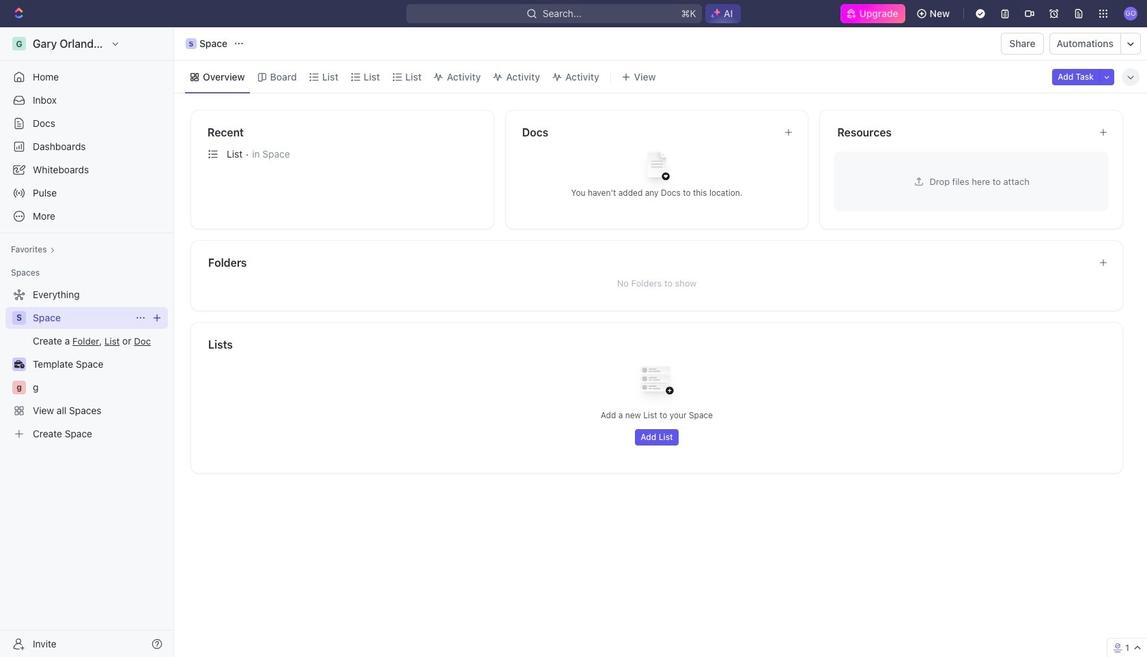 Task type: describe. For each thing, give the bounding box(es) containing it.
business time image
[[14, 361, 24, 369]]

tree inside the sidebar navigation
[[5, 284, 168, 445]]

space, , element inside the sidebar navigation
[[12, 311, 26, 325]]

g, , element
[[12, 381, 26, 395]]

sidebar navigation
[[0, 27, 177, 658]]

0 vertical spatial space, , element
[[186, 38, 197, 49]]



Task type: vqa. For each thing, say whether or not it's contained in the screenshot.
Exports
no



Task type: locate. For each thing, give the bounding box(es) containing it.
no lists icon. image
[[630, 356, 684, 410]]

gary orlando's workspace, , element
[[12, 37, 26, 51]]

0 horizontal spatial space, , element
[[12, 311, 26, 325]]

space, , element
[[186, 38, 197, 49], [12, 311, 26, 325]]

no most used docs image
[[630, 141, 684, 196]]

tree
[[5, 284, 168, 445]]

1 horizontal spatial space, , element
[[186, 38, 197, 49]]

1 vertical spatial space, , element
[[12, 311, 26, 325]]



